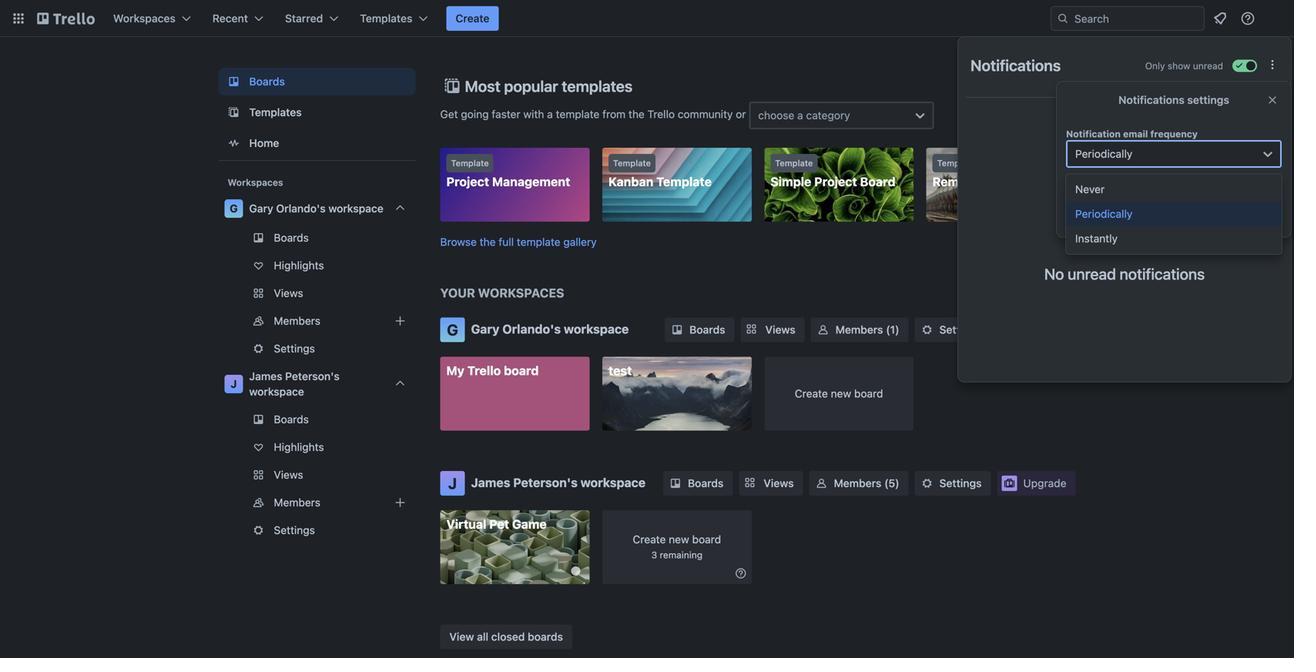 Task type: locate. For each thing, give the bounding box(es) containing it.
0 vertical spatial members link
[[218, 309, 416, 334]]

0 vertical spatial james
[[249, 370, 282, 383]]

0 vertical spatial notifications
[[1148, 177, 1210, 190]]

1 vertical spatial new
[[669, 534, 689, 546]]

new up remaining
[[669, 534, 689, 546]]

1 vertical spatial template
[[517, 236, 561, 249]]

1 horizontal spatial workspaces
[[228, 177, 283, 188]]

game
[[512, 517, 547, 532]]

new
[[831, 388, 852, 400], [669, 534, 689, 546]]

workspace
[[329, 202, 384, 215], [564, 322, 629, 337], [249, 386, 304, 398], [581, 476, 646, 490]]

members (1)
[[836, 324, 900, 336]]

settings down "only show unread"
[[1188, 94, 1230, 106]]

1 horizontal spatial a
[[798, 109, 803, 122]]

template
[[451, 158, 489, 168], [613, 158, 651, 168], [775, 158, 813, 168], [937, 158, 975, 168], [657, 175, 712, 189]]

1 horizontal spatial sm image
[[816, 322, 831, 338]]

add image for james peterson's workspace
[[391, 494, 410, 512]]

board down members (1)
[[855, 388, 883, 400]]

notifications up all notification settings link
[[1148, 177, 1210, 190]]

only show unread
[[1146, 60, 1224, 71]]

1 vertical spatial add image
[[391, 494, 410, 512]]

0 horizontal spatial project
[[447, 175, 489, 189]]

sm image right '(5)'
[[920, 476, 935, 492]]

2 highlights from the top
[[274, 441, 324, 454]]

1 vertical spatial board
[[855, 388, 883, 400]]

0 horizontal spatial board
[[504, 364, 539, 378]]

templates up "home"
[[249, 106, 302, 119]]

1 horizontal spatial templates
[[360, 12, 413, 25]]

going
[[461, 108, 489, 121]]

notifications
[[971, 56, 1061, 74], [1119, 94, 1185, 106]]

0 vertical spatial peterson's
[[285, 370, 340, 383]]

1 horizontal spatial gary orlando's workspace
[[471, 322, 629, 337]]

browse
[[440, 236, 477, 249]]

boards
[[249, 75, 285, 88], [274, 232, 309, 244], [690, 324, 726, 336], [274, 413, 309, 426], [688, 477, 724, 490]]

peterson's inside james peterson's workspace
[[285, 370, 340, 383]]

notifications for notifications
[[971, 56, 1061, 74]]

settings
[[940, 324, 982, 336], [274, 343, 315, 355], [940, 477, 982, 490], [274, 524, 315, 537]]

settings down allow desktop notifications button
[[1150, 202, 1189, 214]]

add image for gary orlando's workspace
[[391, 312, 410, 331]]

show
[[1168, 60, 1191, 71]]

get
[[440, 108, 458, 121]]

1 horizontal spatial new
[[831, 388, 852, 400]]

0 vertical spatial templates
[[360, 12, 413, 25]]

templates
[[360, 12, 413, 25], [249, 106, 302, 119]]

gary orlando's workspace
[[249, 202, 384, 215], [471, 322, 629, 337]]

workspaces
[[113, 12, 176, 25], [228, 177, 283, 188]]

2 vertical spatial board
[[692, 534, 721, 546]]

gary orlando's workspace down "workspaces"
[[471, 322, 629, 337]]

1 vertical spatial the
[[480, 236, 496, 249]]

home link
[[218, 129, 416, 157]]

boards link
[[218, 68, 416, 96], [218, 226, 416, 250], [665, 318, 735, 343], [218, 408, 416, 432], [663, 472, 733, 496]]

workspaces inside dropdown button
[[113, 12, 176, 25]]

recent button
[[203, 6, 273, 31]]

add image
[[391, 312, 410, 331], [391, 494, 410, 512]]

trello right my
[[468, 364, 501, 378]]

template down "templates"
[[556, 108, 600, 121]]

remaining
[[660, 550, 703, 561]]

new down members (1)
[[831, 388, 852, 400]]

1 vertical spatial create
[[795, 388, 828, 400]]

1 vertical spatial workspaces
[[228, 177, 283, 188]]

a right with
[[547, 108, 553, 121]]

0 horizontal spatial sm image
[[670, 322, 685, 338]]

gary orlando's workspace down home link
[[249, 202, 384, 215]]

notifications down search image at the right top of page
[[971, 56, 1061, 74]]

all
[[477, 631, 489, 644]]

0 horizontal spatial james
[[249, 370, 282, 383]]

highlights for orlando's
[[274, 259, 324, 272]]

notifications inside button
[[1148, 177, 1210, 190]]

2 horizontal spatial board
[[855, 388, 883, 400]]

unread
[[1193, 60, 1224, 71], [1068, 265, 1116, 283]]

0 horizontal spatial trello
[[468, 364, 501, 378]]

2 highlights link from the top
[[218, 435, 416, 460]]

0 horizontal spatial notifications
[[971, 56, 1061, 74]]

remote
[[933, 175, 979, 189]]

orlando's down "workspaces"
[[503, 322, 561, 337]]

1 vertical spatial j
[[448, 475, 457, 493]]

sm image up test link
[[670, 322, 685, 338]]

from
[[603, 108, 626, 121]]

1 horizontal spatial the
[[629, 108, 645, 121]]

1 vertical spatial g
[[447, 321, 458, 339]]

1 vertical spatial templates
[[249, 106, 302, 119]]

a right choose
[[798, 109, 803, 122]]

template right full
[[517, 236, 561, 249]]

1 horizontal spatial james peterson's workspace
[[471, 476, 646, 490]]

1 vertical spatial notifications
[[1119, 94, 1185, 106]]

template up simple
[[775, 158, 813, 168]]

1 vertical spatial periodically
[[1076, 208, 1133, 220]]

periodically
[[1076, 148, 1133, 160], [1076, 208, 1133, 220]]

1 vertical spatial trello
[[468, 364, 501, 378]]

1 horizontal spatial orlando's
[[503, 322, 561, 337]]

trello left community
[[648, 108, 675, 121]]

template for remote
[[937, 158, 975, 168]]

project inside template simple project board
[[815, 175, 857, 189]]

open information menu image
[[1241, 11, 1256, 26]]

full
[[499, 236, 514, 249]]

sm image
[[920, 322, 935, 338], [668, 476, 683, 492], [814, 476, 830, 492], [733, 566, 749, 582]]

project
[[447, 175, 489, 189], [815, 175, 857, 189]]

0 vertical spatial board
[[504, 364, 539, 378]]

sm image for settings
[[920, 476, 935, 492]]

templates right "starred" dropdown button
[[360, 12, 413, 25]]

2 members link from the top
[[218, 491, 416, 516]]

notifications down "only"
[[1119, 94, 1185, 106]]

template kanban template
[[609, 158, 712, 189]]

2 add image from the top
[[391, 494, 410, 512]]

create for create new board 3 remaining
[[633, 534, 666, 546]]

sm image
[[670, 322, 685, 338], [816, 322, 831, 338], [920, 476, 935, 492]]

0 horizontal spatial g
[[230, 202, 238, 215]]

0 horizontal spatial workspaces
[[113, 12, 176, 25]]

0 horizontal spatial create
[[456, 12, 490, 25]]

notifications down all notification settings link
[[1120, 265, 1205, 283]]

the
[[629, 108, 645, 121], [480, 236, 496, 249]]

periodically up instantly
[[1076, 208, 1133, 220]]

0 vertical spatial gary
[[249, 202, 273, 215]]

template inside template project management
[[451, 158, 489, 168]]

board right my
[[504, 364, 539, 378]]

0 vertical spatial gary orlando's workspace
[[249, 202, 384, 215]]

1 horizontal spatial trello
[[648, 108, 675, 121]]

1 vertical spatial james
[[471, 476, 510, 490]]

1 vertical spatial members link
[[218, 491, 416, 516]]

notifications for no unread notifications
[[1120, 265, 1205, 283]]

0 vertical spatial create
[[456, 12, 490, 25]]

or
[[736, 108, 746, 121]]

template inside template simple project board
[[775, 158, 813, 168]]

most popular templates
[[465, 77, 633, 95]]

0 horizontal spatial peterson's
[[285, 370, 340, 383]]

2 project from the left
[[815, 175, 857, 189]]

members (5)
[[834, 477, 900, 490]]

unread down instantly
[[1068, 265, 1116, 283]]

1 horizontal spatial board
[[692, 534, 721, 546]]

0 horizontal spatial gary
[[249, 202, 273, 215]]

back to home image
[[37, 6, 95, 31]]

unread right the show
[[1193, 60, 1224, 71]]

0 horizontal spatial unread
[[1068, 265, 1116, 283]]

workspaces
[[478, 286, 564, 301]]

create
[[456, 12, 490, 25], [795, 388, 828, 400], [633, 534, 666, 546]]

2 horizontal spatial create
[[795, 388, 828, 400]]

starred button
[[276, 6, 348, 31]]

notifications settings
[[1119, 94, 1230, 106]]

views link
[[218, 281, 416, 306], [741, 318, 805, 343], [218, 463, 416, 488], [739, 472, 803, 496]]

james
[[249, 370, 282, 383], [471, 476, 510, 490]]

template inside template remote team hub
[[937, 158, 975, 168]]

james peterson's workspace
[[249, 370, 340, 398], [471, 476, 646, 490]]

settings
[[1188, 94, 1230, 106], [1150, 202, 1189, 214]]

no unread notifications
[[1045, 265, 1205, 283]]

orlando's
[[276, 202, 326, 215], [503, 322, 561, 337]]

0 horizontal spatial templates
[[249, 106, 302, 119]]

board for create new board
[[855, 388, 883, 400]]

project up browse
[[447, 175, 489, 189]]

0 vertical spatial settings
[[1188, 94, 1230, 106]]

0 vertical spatial unread
[[1193, 60, 1224, 71]]

g down home image
[[230, 202, 238, 215]]

settings link
[[915, 318, 991, 343], [218, 337, 416, 361], [915, 472, 991, 496], [218, 519, 416, 543]]

2 vertical spatial create
[[633, 534, 666, 546]]

category
[[806, 109, 850, 122]]

j
[[231, 378, 237, 391], [448, 475, 457, 493]]

board up remaining
[[692, 534, 721, 546]]

1 horizontal spatial project
[[815, 175, 857, 189]]

0 vertical spatial add image
[[391, 312, 410, 331]]

orlando's down home link
[[276, 202, 326, 215]]

g down your
[[447, 321, 458, 339]]

1 members link from the top
[[218, 309, 416, 334]]

starred
[[285, 12, 323, 25]]

trello
[[648, 108, 675, 121], [468, 364, 501, 378]]

0 vertical spatial the
[[629, 108, 645, 121]]

get going faster with a template from the trello community or
[[440, 108, 749, 121]]

0 vertical spatial highlights link
[[218, 254, 416, 278]]

1 horizontal spatial peterson's
[[513, 476, 578, 490]]

gary down "home"
[[249, 202, 273, 215]]

0 vertical spatial notifications
[[971, 56, 1061, 74]]

peterson's
[[285, 370, 340, 383], [513, 476, 578, 490]]

my
[[447, 364, 465, 378]]

kanban
[[609, 175, 654, 189]]

views
[[274, 287, 303, 300], [766, 324, 796, 336], [274, 469, 303, 482], [764, 477, 794, 490]]

desktop
[[1105, 177, 1146, 190]]

0 vertical spatial workspaces
[[113, 12, 176, 25]]

0 vertical spatial highlights
[[274, 259, 324, 272]]

the left full
[[480, 236, 496, 249]]

periodically down notification
[[1076, 148, 1133, 160]]

0 vertical spatial new
[[831, 388, 852, 400]]

template up kanban
[[613, 158, 651, 168]]

1 vertical spatial james peterson's workspace
[[471, 476, 646, 490]]

template for project
[[451, 158, 489, 168]]

my trello board link
[[440, 357, 590, 431]]

create inside create button
[[456, 12, 490, 25]]

0 vertical spatial orlando's
[[276, 202, 326, 215]]

members link for orlando's
[[218, 309, 416, 334]]

1 horizontal spatial g
[[447, 321, 458, 339]]

project inside template project management
[[447, 175, 489, 189]]

1 horizontal spatial gary
[[471, 322, 500, 337]]

0 horizontal spatial james peterson's workspace
[[249, 370, 340, 398]]

pet
[[489, 517, 509, 532]]

create inside create new board 3 remaining
[[633, 534, 666, 546]]

1 vertical spatial highlights link
[[218, 435, 416, 460]]

project left board
[[815, 175, 857, 189]]

1 horizontal spatial unread
[[1193, 60, 1224, 71]]

1 vertical spatial peterson's
[[513, 476, 578, 490]]

gary down your workspaces
[[471, 322, 500, 337]]

0 notifications image
[[1211, 9, 1230, 28]]

template up the remote
[[937, 158, 975, 168]]

0 vertical spatial james peterson's workspace
[[249, 370, 340, 398]]

0 horizontal spatial the
[[480, 236, 496, 249]]

members
[[274, 315, 321, 327], [836, 324, 883, 336], [834, 477, 882, 490], [274, 497, 321, 509]]

members link
[[218, 309, 416, 334], [218, 491, 416, 516]]

test link
[[602, 357, 752, 431]]

gary
[[249, 202, 273, 215], [471, 322, 500, 337]]

0 vertical spatial template
[[556, 108, 600, 121]]

a
[[547, 108, 553, 121], [798, 109, 803, 122]]

1 vertical spatial highlights
[[274, 441, 324, 454]]

1 highlights link from the top
[[218, 254, 416, 278]]

0 vertical spatial j
[[231, 378, 237, 391]]

1 vertical spatial gary orlando's workspace
[[471, 322, 629, 337]]

new inside create new board 3 remaining
[[669, 534, 689, 546]]

1 project from the left
[[447, 175, 489, 189]]

sm image left members (1)
[[816, 322, 831, 338]]

0 vertical spatial periodically
[[1076, 148, 1133, 160]]

board image
[[225, 72, 243, 91]]

the right from
[[629, 108, 645, 121]]

1 horizontal spatial notifications
[[1119, 94, 1185, 106]]

1 horizontal spatial create
[[633, 534, 666, 546]]

board inside create new board 3 remaining
[[692, 534, 721, 546]]

1 vertical spatial unread
[[1068, 265, 1116, 283]]

create new board 3 remaining
[[633, 534, 721, 561]]

1 vertical spatial notifications
[[1120, 265, 1205, 283]]

notification
[[1091, 202, 1147, 214]]

your
[[440, 286, 475, 301]]

test
[[609, 364, 632, 378]]

1 add image from the top
[[391, 312, 410, 331]]

2 horizontal spatial sm image
[[920, 476, 935, 492]]

no
[[1045, 265, 1064, 283]]

template down 'going'
[[451, 158, 489, 168]]

0 horizontal spatial new
[[669, 534, 689, 546]]

notification
[[1066, 129, 1121, 139]]

highlights
[[274, 259, 324, 272], [274, 441, 324, 454]]

1 highlights from the top
[[274, 259, 324, 272]]

most
[[465, 77, 501, 95]]



Task type: describe. For each thing, give the bounding box(es) containing it.
simple
[[771, 175, 812, 189]]

team
[[982, 175, 1014, 189]]

templates
[[562, 77, 633, 95]]

highlights for peterson's
[[274, 441, 324, 454]]

choose
[[758, 109, 795, 122]]

2 periodically from the top
[[1076, 208, 1133, 220]]

board for create new board 3 remaining
[[692, 534, 721, 546]]

choose a category
[[758, 109, 850, 122]]

browse the full template gallery
[[440, 236, 597, 249]]

view all closed boards button
[[440, 625, 572, 650]]

faster
[[492, 108, 521, 121]]

all notification settings link
[[1066, 196, 1281, 220]]

recent
[[213, 12, 248, 25]]

frequency
[[1151, 129, 1198, 139]]

community
[[678, 108, 733, 121]]

taco image
[[1084, 138, 1166, 240]]

your workspaces
[[440, 286, 564, 301]]

template remote team hub
[[933, 158, 1042, 189]]

closed
[[491, 631, 525, 644]]

0 horizontal spatial a
[[547, 108, 553, 121]]

template for kanban
[[613, 158, 651, 168]]

allow
[[1076, 177, 1102, 190]]

create button
[[446, 6, 499, 31]]

templates inside templates link
[[249, 106, 302, 119]]

all
[[1076, 202, 1088, 214]]

hub
[[1017, 175, 1042, 189]]

with
[[524, 108, 544, 121]]

view
[[450, 631, 474, 644]]

1 vertical spatial orlando's
[[503, 322, 561, 337]]

view all closed boards
[[450, 631, 563, 644]]

management
[[492, 175, 570, 189]]

0 vertical spatial trello
[[648, 108, 675, 121]]

0 vertical spatial g
[[230, 202, 238, 215]]

email
[[1123, 129, 1148, 139]]

virtual pet game
[[447, 517, 547, 532]]

notifications for allow desktop notifications
[[1148, 177, 1210, 190]]

gallery
[[564, 236, 597, 249]]

1 periodically from the top
[[1076, 148, 1133, 160]]

home
[[249, 137, 279, 149]]

template project management
[[447, 158, 570, 189]]

1 horizontal spatial j
[[448, 475, 457, 493]]

template right kanban
[[657, 175, 712, 189]]

notification email frequency
[[1066, 129, 1198, 139]]

(5)
[[885, 477, 900, 490]]

1 vertical spatial settings
[[1150, 202, 1189, 214]]

workspaces button
[[104, 6, 200, 31]]

new for create new board 3 remaining
[[669, 534, 689, 546]]

upgrade
[[1024, 477, 1067, 490]]

allow desktop notifications button
[[1066, 171, 1282, 196]]

highlights link for peterson's
[[218, 435, 416, 460]]

upgrade button
[[997, 472, 1076, 496]]

search image
[[1057, 12, 1070, 25]]

1 horizontal spatial james
[[471, 476, 510, 490]]

only
[[1146, 60, 1165, 71]]

gary orlando (garyorlando) image
[[1267, 9, 1285, 28]]

members link for peterson's
[[218, 491, 416, 516]]

(1)
[[886, 324, 900, 336]]

browse the full template gallery link
[[440, 236, 597, 249]]

create for create
[[456, 12, 490, 25]]

templates inside templates popup button
[[360, 12, 413, 25]]

home image
[[225, 134, 243, 153]]

allow desktop notifications
[[1076, 177, 1210, 190]]

template for simple
[[775, 158, 813, 168]]

virtual pet game link
[[440, 511, 590, 585]]

board for my trello board
[[504, 364, 539, 378]]

0 horizontal spatial orlando's
[[276, 202, 326, 215]]

create for create new board
[[795, 388, 828, 400]]

notifications for notifications settings
[[1119, 94, 1185, 106]]

primary element
[[0, 0, 1295, 37]]

template board image
[[225, 103, 243, 122]]

highlights link for orlando's
[[218, 254, 416, 278]]

board
[[860, 175, 896, 189]]

there is new activity on this board. image
[[571, 567, 581, 576]]

0 horizontal spatial gary orlando's workspace
[[249, 202, 384, 215]]

template simple project board
[[771, 158, 896, 189]]

templates button
[[351, 6, 437, 31]]

virtual
[[447, 517, 487, 532]]

boards
[[528, 631, 563, 644]]

create new board
[[795, 388, 883, 400]]

instantly
[[1076, 232, 1118, 245]]

templates link
[[218, 99, 416, 126]]

sm image for boards
[[670, 322, 685, 338]]

new for create new board
[[831, 388, 852, 400]]

popular
[[504, 77, 558, 95]]

never
[[1076, 183, 1105, 196]]

my trello board
[[447, 364, 539, 378]]

all notification settings
[[1076, 202, 1189, 214]]

3
[[652, 550, 657, 561]]

1 vertical spatial gary
[[471, 322, 500, 337]]

close popover image
[[1267, 94, 1279, 106]]

0 horizontal spatial j
[[231, 378, 237, 391]]

Search field
[[1070, 7, 1204, 30]]



Task type: vqa. For each thing, say whether or not it's contained in the screenshot.
View all closed boards button
yes



